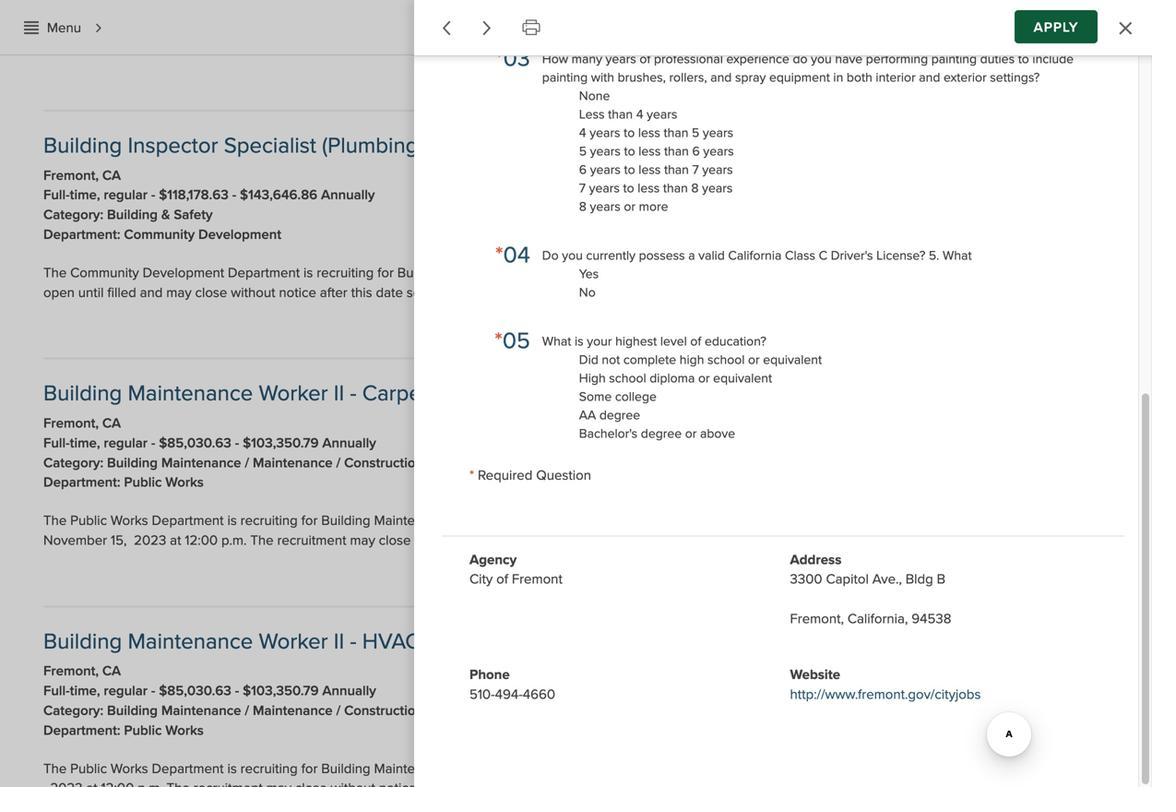 Task type: describe. For each thing, give the bounding box(es) containing it.
highest
[[616, 334, 657, 349]]

0 horizontal spatial 7
[[579, 180, 586, 196]]

driver's
[[831, 248, 874, 263]]

494-
[[495, 686, 523, 703]]

http://www.fremont.gov/cityjobs
[[791, 686, 982, 703]]

currently
[[586, 248, 636, 263]]

the public works department is recruiting for building maintenance worker ii - hvac. view our recruitment brochure the first review of applications is  november 15
[[43, 760, 1085, 777]]

annually inside building inspector specialist (plumbing) fremont, ca full-time, regular - $118,178.63 - $143,646.86 annually category: building & safety department: community development
[[321, 187, 375, 204]]

1 horizontal spatial 5
[[692, 125, 700, 141]]

0 vertical spatial review
[[828, 16, 868, 34]]

building maintenance worker ii - hvac fremont, ca full-time, regular - $85,030.63 - $103,350.79 annually category: building maintenance / maintenance / construction maintenance / construction trades department: public works
[[43, 628, 643, 739]]

ca for carpenter/painter
[[102, 415, 121, 432]]

recruitment
[[922, 264, 992, 281]]

1 vertical spatial equivalent
[[714, 370, 773, 386]]

trades for hvac
[[601, 702, 643, 719]]

or down the education?
[[749, 352, 760, 368]]

1 days from the top
[[1048, 67, 1072, 81]]

inspector inside building inspector specialist (plumbing) fremont, ca full-time, regular - $118,178.63 - $143,646.86 annually category: building & safety department: community development
[[128, 133, 218, 159]]

required question
[[475, 467, 592, 484]]

possess
[[639, 248, 685, 263]]

did
[[579, 352, 599, 368]]

in
[[1118, 22, 1129, 39]]

1 and from the left
[[711, 70, 732, 85]]

time, for hvac
[[70, 683, 100, 700]]

phone 510-494-4660
[[470, 666, 556, 703]]

a
[[689, 248, 696, 263]]

do
[[793, 51, 808, 67]]

equipment
[[770, 70, 831, 85]]

0 vertical spatial more
[[974, 67, 1001, 81]]

department: for hvac
[[43, 722, 120, 739]]

1 ago from the top
[[1075, 67, 1096, 81]]

your
[[587, 334, 612, 349]]

building maintenance worker ii - carpenter/painter fremont, ca full-time, regular - $85,030.63 - $103,350.79 annually category: building maintenance / maintenance / construction maintenance / construction trades department: public works
[[43, 380, 643, 491]]

required
[[478, 467, 533, 484]]

department for building inspector specialist (plumbing)
[[228, 264, 300, 281]]

community inside building inspector specialist (plumbing) fremont, ca full-time, regular - $118,178.63 - $143,646.86 annually category: building & safety department: community development
[[124, 226, 195, 243]]

0 vertical spatial first
[[802, 16, 824, 34]]

2 and from the left
[[920, 70, 941, 85]]

recruiting for building inspector specialist (plumbing)
[[317, 264, 374, 281]]

hvac
[[363, 628, 420, 655]]

city
[[470, 571, 493, 588]]

both
[[847, 70, 873, 85]]

building inspector specialist (plumbing) fremont, ca full-time, regular - $118,178.63 - $143,646.86 annually category: building & safety department: community development
[[43, 133, 424, 243]]

question
[[536, 467, 592, 484]]

works inside building maintenance worker ii - carpenter/painter fremont, ca full-time, regular - $85,030.63 - $103,350.79 annually category: building maintenance / maintenance / construction maintenance / construction trades department: public works
[[165, 474, 204, 491]]

above
[[701, 426, 736, 442]]

specialist inside building inspector specialist (plumbing) fremont, ca full-time, regular - $118,178.63 - $143,646.86 annually category: building & safety department: community development
[[224, 133, 317, 159]]

5.
[[929, 248, 940, 263]]

0 vertical spatial 7
[[693, 162, 699, 178]]

address
[[791, 551, 842, 568]]

first for building maintenance worker ii - carpenter/painter
[[901, 512, 923, 529]]

ii inside building maintenance worker ii - carpenter/painter fremont, ca full-time, regular - $85,030.63 - $103,350.79 annually category: building maintenance / maintenance / construction maintenance / construction trades department: public works
[[334, 380, 344, 407]]

yes
[[579, 266, 599, 282]]

carpenter/painter.
[[521, 512, 630, 529]]

license?
[[877, 248, 926, 263]]

college
[[615, 389, 657, 405]]

applications for building maintenance worker ii - hvac
[[916, 760, 989, 777]]

more inside how many years of professional experience do you have performing painting duties to include painting with brushes, rollers, and spray equipment in both interior and exterior settings? none less than 4 years 4 years to less than 5 years 5 years to less than 6 years 6 years to less than 7 years 7 years to less than 8 years 8 years or more
[[639, 199, 669, 214]]

for for building maintenance worker ii - hvac
[[301, 760, 318, 777]]

0 vertical spatial applications
[[887, 16, 960, 34]]

not
[[602, 352, 620, 368]]

education?
[[705, 334, 767, 349]]

03
[[504, 45, 531, 72]]

development for is
[[143, 16, 224, 34]]

november
[[1005, 760, 1069, 777]]

include
[[1033, 51, 1074, 67]]

how many years of professional experience do you have performing painting duties to include painting with brushes, rollers, and spray equipment in both interior and exterior settings? none less than 4 years 4 years to less than 5 years 5 years to less than 6 years 6 years to less than 7 years 7 years to less than 8 years 8 years or more
[[543, 51, 1074, 214]]

2 ago from the top
[[1075, 563, 1096, 577]]

job
[[488, 19, 522, 36]]

2 vertical spatial inspector
[[450, 264, 507, 281]]

sign in button
[[1047, 6, 1139, 49]]

for for building inspector specialist (plumbing)
[[378, 264, 394, 281]]

0 vertical spatial 4
[[637, 107, 644, 122]]

exterior
[[944, 70, 987, 85]]

building maintenance worker ii - hvac link
[[43, 628, 420, 655]]

view right the "carpenter/painter."
[[634, 512, 666, 529]]

no
[[579, 285, 596, 300]]

05
[[503, 327, 531, 355]]

department: for carpenter/painter
[[43, 474, 120, 491]]

october
[[1020, 16, 1069, 34]]

building inspector specialist (plumbing) link
[[43, 133, 424, 159]]

0 horizontal spatial 8
[[579, 199, 587, 214]]

do you currently possess a valid california class c driver's license? 5. what yes no
[[543, 248, 972, 300]]

none
[[579, 88, 610, 104]]

applications for building maintenance worker ii - carpenter/painter
[[986, 512, 1059, 529]]

510-
[[470, 686, 495, 703]]

the community development department is recruiting for building inspector specialist for plumbing. view our recruitment brochure the recruitment will remain
[[43, 264, 1060, 281]]

high
[[579, 370, 606, 386]]

do
[[543, 248, 559, 263]]

of inside agency city of fremont
[[497, 571, 509, 588]]

is inside what is your highest level of education? did not complete high school or equivalent high school diploma or equivalent some college aa degree bachelor's degree or above
[[575, 334, 584, 349]]

0 vertical spatial equivalent
[[764, 352, 822, 368]]

b
[[937, 571, 946, 588]]

$143,646.86
[[240, 187, 318, 204]]

view right hvac.
[[564, 760, 596, 777]]

what inside do you currently possess a valid california class c driver's license? 5. what yes no
[[943, 248, 972, 263]]

annually for carpenter/painter
[[322, 435, 376, 452]]

menu
[[47, 19, 81, 36]]

of inside how many years of professional experience do you have performing painting duties to include painting with brushes, rollers, and spray equipment in both interior and exterior settings? none less than 4 years 4 years to less than 5 years 5 years to less than 6 years 6 years to less than 7 years 7 years to less than 8 years 8 years or more
[[640, 51, 651, 67]]

review for building maintenance worker ii - carpenter/painter
[[927, 512, 967, 529]]

04
[[504, 241, 531, 269]]

bachelor's
[[579, 426, 638, 442]]

rollers,
[[670, 70, 708, 85]]

sign
[[1087, 22, 1114, 39]]

fremont, california, 94538
[[791, 611, 952, 628]]

0 horizontal spatial 6
[[579, 162, 587, 178]]

4660
[[523, 686, 556, 703]]

hvac.
[[521, 760, 560, 777]]

you inside how many years of professional experience do you have performing painting duties to include painting with brushes, rollers, and spray equipment in both interior and exterior settings? none less than 4 years 4 years to less than 5 years 5 years to less than 6 years 6 years to less than 7 years 7 years to less than 8 years 8 years or more
[[811, 51, 832, 67]]

worker inside building maintenance worker ii - hvac fremont, ca full-time, regular - $85,030.63 - $103,350.79 annually category: building maintenance / maintenance / construction maintenance / construction trades department: public works
[[259, 628, 328, 655]]

works inside building maintenance worker ii - hvac fremont, ca full-time, regular - $85,030.63 - $103,350.79 annually category: building maintenance / maintenance / construction maintenance / construction trades department: public works
[[165, 722, 204, 739]]

worker inside building maintenance worker ii - carpenter/painter fremont, ca full-time, regular - $85,030.63 - $103,350.79 annually category: building maintenance / maintenance / construction maintenance / construction trades department: public works
[[259, 380, 328, 407]]

performing
[[866, 51, 929, 67]]

interior
[[876, 70, 916, 85]]

annually for hvac
[[322, 683, 376, 700]]

regular for hvac
[[104, 683, 148, 700]]

experience
[[727, 51, 790, 67]]

agency city of fremont
[[470, 551, 563, 588]]

menu link
[[14, 11, 112, 45]]

2 posted from the top
[[934, 563, 971, 577]]

have
[[836, 51, 863, 67]]

3300
[[791, 571, 823, 588]]

0 vertical spatial degree
[[600, 407, 641, 423]]

15
[[1073, 760, 1085, 777]]

agency
[[470, 551, 517, 568]]

complete
[[624, 352, 677, 368]]

view right the i/ii.
[[535, 16, 567, 34]]

the public works department is recruiting for building maintenance worker ii - carpenter/painter. view our recruitment brochure the first review of applications is
[[43, 512, 1072, 529]]

header element
[[0, 0, 1153, 54]]



Task type: locate. For each thing, give the bounding box(es) containing it.
2 department: from the top
[[43, 474, 120, 491]]

development for department
[[143, 264, 224, 281]]

2 vertical spatial community
[[70, 264, 139, 281]]

phone
[[470, 666, 510, 683]]

recruiting for building maintenance worker ii - hvac
[[241, 760, 298, 777]]

1 category: from the top
[[43, 206, 103, 223]]

1 horizontal spatial specialist
[[510, 264, 568, 281]]

department:
[[43, 226, 120, 243], [43, 474, 120, 491], [43, 722, 120, 739]]

you inside do you currently possess a valid california class c driver's license? 5. what yes no
[[562, 248, 583, 263]]

many
[[572, 51, 603, 67]]

trades inside building maintenance worker ii - hvac fremont, ca full-time, regular - $85,030.63 - $103,350.79 annually category: building maintenance / maintenance / construction maintenance / construction trades department: public works
[[601, 702, 643, 719]]

0 vertical spatial what
[[943, 248, 972, 263]]

full- inside building maintenance worker ii - carpenter/painter fremont, ca full-time, regular - $85,030.63 - $103,350.79 annually category: building maintenance / maintenance / construction maintenance / construction trades department: public works
[[43, 435, 70, 452]]

painting down how on the top left of page
[[543, 70, 588, 85]]

valid
[[699, 248, 725, 263]]

2 vertical spatial department:
[[43, 722, 120, 739]]

1 vertical spatial applications
[[986, 512, 1059, 529]]

annually inside building maintenance worker ii - hvac fremont, ca full-time, regular - $85,030.63 - $103,350.79 annually category: building maintenance / maintenance / construction maintenance / construction trades department: public works
[[322, 683, 376, 700]]

2 vertical spatial review
[[857, 760, 897, 777]]

category: inside building inspector specialist (plumbing) fremont, ca full-time, regular - $118,178.63 - $143,646.86 annually category: building & safety department: community development
[[43, 206, 103, 223]]

inspector up $118,178.63
[[128, 133, 218, 159]]

capitol
[[826, 571, 869, 588]]

high
[[680, 352, 705, 368]]

equivalent
[[764, 352, 822, 368], [714, 370, 773, 386]]

aa
[[579, 407, 596, 423]]

how
[[543, 51, 569, 67]]

2 trades from the top
[[601, 702, 643, 719]]

4
[[637, 107, 644, 122], [579, 125, 587, 141]]

trades inside building maintenance worker ii - carpenter/painter fremont, ca full-time, regular - $85,030.63 - $103,350.79 annually category: building maintenance / maintenance / construction maintenance / construction trades department: public works
[[601, 454, 643, 471]]

0 horizontal spatial you
[[562, 248, 583, 263]]

1 time, from the top
[[70, 187, 100, 204]]

department
[[228, 264, 300, 281], [152, 512, 224, 529], [152, 760, 224, 777]]

$103,350.79 down building maintenance worker ii - carpenter/painter link at left
[[243, 435, 319, 452]]

ca for hvac
[[102, 663, 121, 680]]

friday,
[[976, 16, 1016, 34]]

0 vertical spatial department:
[[43, 226, 120, 243]]

1 horizontal spatial 8
[[692, 180, 699, 196]]

review for building maintenance worker ii - hvac
[[857, 760, 897, 777]]

0 vertical spatial posted more than 30 days ago
[[934, 67, 1096, 81]]

degree down college
[[641, 426, 682, 442]]

1 horizontal spatial 4
[[637, 107, 644, 122]]

7 up a at the right top
[[693, 162, 699, 178]]

category: for carpenter/painter
[[43, 454, 103, 471]]

what up recruitment
[[943, 248, 972, 263]]

0 vertical spatial 8
[[692, 180, 699, 196]]

$103,350.79 inside building maintenance worker ii - hvac fremont, ca full-time, regular - $85,030.63 - $103,350.79 annually category: building maintenance / maintenance / construction maintenance / construction trades department: public works
[[243, 683, 319, 700]]

some
[[579, 389, 612, 405]]

fremont, inside building maintenance worker ii - carpenter/painter fremont, ca full-time, regular - $85,030.63 - $103,350.79 annually category: building maintenance / maintenance / construction maintenance / construction trades department: public works
[[43, 415, 99, 432]]

community for the community development department is recruiting for building inspector specialist for plumbing. view our recruitment brochure the recruitment will remain
[[70, 264, 139, 281]]

0 horizontal spatial 5
[[579, 143, 587, 159]]

website
[[791, 666, 841, 683]]

0 vertical spatial trades
[[601, 454, 643, 471]]

1 $103,350.79 from the top
[[243, 435, 319, 452]]

0 vertical spatial inspector
[[454, 16, 511, 34]]

2 regular from the top
[[104, 435, 148, 452]]

2 vertical spatial applications
[[916, 760, 989, 777]]

review
[[828, 16, 868, 34], [927, 512, 967, 529], [857, 760, 897, 777]]

you
[[811, 51, 832, 67], [562, 248, 583, 263]]

http://www.fremont.gov/cityjobs link
[[791, 686, 982, 703]]

chevron right image
[[90, 20, 107, 37]]

3 ca from the top
[[102, 663, 121, 680]]

1 vertical spatial review
[[927, 512, 967, 529]]

building maintenance worker ii - carpenter/painter link
[[43, 380, 534, 407]]

review down http://www.fremont.gov/cityjobs
[[857, 760, 897, 777]]

0 vertical spatial 5
[[692, 125, 700, 141]]

0 vertical spatial regular
[[104, 187, 148, 204]]

1 horizontal spatial 6
[[693, 143, 700, 159]]

more right b on the bottom right of page
[[974, 563, 1001, 577]]

1 vertical spatial 7
[[579, 180, 586, 196]]

$103,350.79 for carpenter/painter
[[243, 435, 319, 452]]

2 vertical spatial regular
[[104, 683, 148, 700]]

is
[[307, 16, 317, 34], [963, 16, 973, 34], [304, 264, 313, 281], [575, 334, 584, 349], [227, 512, 237, 529], [1062, 512, 1072, 529], [227, 760, 237, 777], [992, 760, 1002, 777]]

1 vertical spatial department
[[152, 512, 224, 529]]

$103,350.79 inside building maintenance worker ii - carpenter/painter fremont, ca full-time, regular - $85,030.63 - $103,350.79 annually category: building maintenance / maintenance / construction maintenance / construction trades department: public works
[[243, 435, 319, 452]]

what right 05
[[543, 334, 572, 349]]

class
[[785, 248, 816, 263]]

ca inside building maintenance worker ii - carpenter/painter fremont, ca full-time, regular - $85,030.63 - $103,350.79 annually category: building maintenance / maintenance / construction maintenance / construction trades department: public works
[[102, 415, 121, 432]]

time, inside building maintenance worker ii - hvac fremont, ca full-time, regular - $85,030.63 - $103,350.79 annually category: building maintenance / maintenance / construction maintenance / construction trades department: public works
[[70, 683, 100, 700]]

full-
[[43, 187, 70, 204], [43, 435, 70, 452], [43, 683, 70, 700]]

diploma
[[650, 370, 695, 386]]

the
[[43, 16, 67, 34], [775, 16, 798, 34], [43, 264, 67, 281], [896, 264, 919, 281], [43, 512, 67, 529], [874, 512, 897, 529], [43, 760, 67, 777], [804, 760, 827, 777]]

2 vertical spatial annually
[[322, 683, 376, 700]]

1 vertical spatial $103,350.79
[[243, 683, 319, 700]]

2 posted more than 30 days ago from the top
[[934, 563, 1096, 577]]

0 horizontal spatial what
[[543, 334, 572, 349]]

2 vertical spatial category:
[[43, 702, 103, 719]]

1 vertical spatial days
[[1048, 563, 1072, 577]]

applications
[[887, 16, 960, 34], [986, 512, 1059, 529], [916, 760, 989, 777]]

$85,030.63
[[159, 435, 232, 452], [159, 683, 232, 700]]

1 department: from the top
[[43, 226, 120, 243]]

and right interior in the right top of the page
[[920, 70, 941, 85]]

0 vertical spatial ca
[[102, 167, 121, 184]]

2 ca from the top
[[102, 415, 121, 432]]

level
[[661, 334, 687, 349]]

c
[[819, 248, 828, 263]]

of inside what is your highest level of education? did not complete high school or equivalent high school diploma or equivalent some college aa degree bachelor's degree or above
[[691, 334, 702, 349]]

regular inside building maintenance worker ii - carpenter/painter fremont, ca full-time, regular - $85,030.63 - $103,350.79 annually category: building maintenance / maintenance / construction maintenance / construction trades department: public works
[[104, 435, 148, 452]]

in
[[834, 70, 844, 85]]

1 30 from the top
[[1031, 67, 1045, 81]]

ave.,
[[873, 571, 903, 588]]

first up bldg
[[901, 512, 923, 529]]

2 time, from the top
[[70, 435, 100, 452]]

review up b on the bottom right of page
[[927, 512, 967, 529]]

spray
[[736, 70, 766, 85]]

3 full- from the top
[[43, 683, 70, 700]]

full- inside building maintenance worker ii - hvac fremont, ca full-time, regular - $85,030.63 - $103,350.79 annually category: building maintenance / maintenance / construction maintenance / construction trades department: public works
[[43, 683, 70, 700]]

you right do
[[811, 51, 832, 67]]

ca inside building inspector specialist (plumbing) fremont, ca full-time, regular - $118,178.63 - $143,646.86 annually category: building & safety department: community development
[[102, 167, 121, 184]]

or up 'currently' at top
[[624, 199, 636, 214]]

professional
[[654, 51, 724, 67]]

more
[[974, 67, 1001, 81], [639, 199, 669, 214], [974, 563, 1001, 577]]

0 vertical spatial painting
[[932, 51, 977, 67]]

1 vertical spatial 8
[[579, 199, 587, 214]]

0 vertical spatial days
[[1048, 67, 1072, 81]]

will
[[995, 264, 1015, 281]]

development
[[143, 16, 224, 34], [198, 226, 282, 243], [143, 264, 224, 281]]

specialist up "$143,646.86"
[[224, 133, 317, 159]]

1 vertical spatial specialist
[[510, 264, 568, 281]]

inspector left the i/ii.
[[454, 16, 511, 34]]

$85,030.63 for carpenter/painter
[[159, 435, 232, 452]]

fremont, inside building maintenance worker ii - hvac fremont, ca full-time, regular - $85,030.63 - $103,350.79 annually category: building maintenance / maintenance / construction maintenance / construction trades department: public works
[[43, 663, 99, 680]]

for for building maintenance worker ii - carpenter/painter
[[301, 512, 318, 529]]

or inside how many years of professional experience do you have performing painting duties to include painting with brushes, rollers, and spray equipment in both interior and exterior settings? none less than 4 years 4 years to less than 5 years 5 years to less than 6 years 6 years to less than 7 years 7 years to less than 8 years 8 years or more
[[624, 199, 636, 214]]

2 $103,350.79 from the top
[[243, 683, 319, 700]]

(plumbing)
[[322, 133, 424, 159]]

1 horizontal spatial and
[[920, 70, 941, 85]]

i/ii.
[[514, 16, 531, 34]]

department: inside building maintenance worker ii - hvac fremont, ca full-time, regular - $85,030.63 - $103,350.79 annually category: building maintenance / maintenance / construction maintenance / construction trades department: public works
[[43, 722, 120, 739]]

sign in
[[1087, 22, 1129, 39]]

$103,350.79 for hvac
[[243, 683, 319, 700]]

posted right interior in the right top of the page
[[934, 67, 971, 81]]

regular inside building maintenance worker ii - hvac fremont, ca full-time, regular - $85,030.63 - $103,350.79 annually category: building maintenance / maintenance / construction maintenance / construction trades department: public works
[[104, 683, 148, 700]]

0 vertical spatial department
[[228, 264, 300, 281]]

first for building maintenance worker ii - hvac
[[831, 760, 853, 777]]

bldg
[[906, 571, 934, 588]]

first
[[802, 16, 824, 34], [901, 512, 923, 529], [831, 760, 853, 777]]

view down "possess"
[[655, 264, 688, 281]]

1 ca from the top
[[102, 167, 121, 184]]

1 vertical spatial ca
[[102, 415, 121, 432]]

-
[[151, 187, 155, 204], [232, 187, 236, 204], [350, 380, 357, 407], [151, 435, 155, 452], [235, 435, 239, 452], [513, 512, 517, 529], [350, 628, 357, 655], [151, 683, 155, 700], [235, 683, 239, 700], [513, 760, 517, 777]]

full- for hvac
[[43, 683, 70, 700]]

trades
[[601, 454, 643, 471], [601, 702, 643, 719]]

1 vertical spatial you
[[562, 248, 583, 263]]

1 $85,030.63 from the top
[[159, 435, 232, 452]]

6 down less
[[579, 162, 587, 178]]

1 horizontal spatial 7
[[693, 162, 699, 178]]

1 vertical spatial school
[[609, 370, 647, 386]]

1 full- from the top
[[43, 187, 70, 204]]

trades down "bachelor's"
[[601, 454, 643, 471]]

full- inside building inspector specialist (plumbing) fremont, ca full-time, regular - $118,178.63 - $143,646.86 annually category: building & safety department: community development
[[43, 187, 70, 204]]

xs image
[[24, 20, 39, 35]]

1 vertical spatial posted
[[934, 563, 971, 577]]

school down the education?
[[708, 352, 745, 368]]

settings?
[[991, 70, 1040, 85]]

full- for carpenter/painter
[[43, 435, 70, 452]]

0 vertical spatial category:
[[43, 206, 103, 223]]

specialist down 'do'
[[510, 264, 568, 281]]

7
[[693, 162, 699, 178], [579, 180, 586, 196]]

0 horizontal spatial specialist
[[224, 133, 317, 159]]

2 days from the top
[[1048, 563, 1072, 577]]

less
[[639, 125, 661, 141], [639, 143, 661, 159], [639, 162, 661, 178], [638, 180, 660, 196]]

$103,350.79 down building maintenance worker ii - hvac link
[[243, 683, 319, 700]]

annually down the hvac
[[322, 683, 376, 700]]

0 horizontal spatial school
[[609, 370, 647, 386]]

trades up the public works department is recruiting for building maintenance worker ii - hvac. view our recruitment brochure the first review of applications is  november 15
[[601, 702, 643, 719]]

1 horizontal spatial what
[[943, 248, 972, 263]]

$85,030.63 for hvac
[[159, 683, 232, 700]]

$85,030.63 inside building maintenance worker ii - hvac fremont, ca full-time, regular - $85,030.63 - $103,350.79 annually category: building maintenance / maintenance / construction maintenance / construction trades department: public works
[[159, 683, 232, 700]]

safety
[[174, 206, 213, 223]]

$118,178.63
[[159, 187, 229, 204]]

3 time, from the top
[[70, 683, 100, 700]]

department: inside building maintenance worker ii - carpenter/painter fremont, ca full-time, regular - $85,030.63 - $103,350.79 annually category: building maintenance / maintenance / construction maintenance / construction trades department: public works
[[43, 474, 120, 491]]

california
[[729, 248, 782, 263]]

2 vertical spatial full-
[[43, 683, 70, 700]]

8
[[692, 180, 699, 196], [579, 199, 587, 214]]

2 full- from the top
[[43, 435, 70, 452]]

1 vertical spatial time,
[[70, 435, 100, 452]]

1 vertical spatial category:
[[43, 454, 103, 471]]

remain
[[1018, 264, 1060, 281]]

1 vertical spatial what
[[543, 334, 572, 349]]

review up the have
[[828, 16, 868, 34]]

more up "possess"
[[639, 199, 669, 214]]

$85,030.63 inside building maintenance worker ii - carpenter/painter fremont, ca full-time, regular - $85,030.63 - $103,350.79 annually category: building maintenance / maintenance / construction maintenance / construction trades department: public works
[[159, 435, 232, 452]]

1 horizontal spatial you
[[811, 51, 832, 67]]

1 vertical spatial department:
[[43, 474, 120, 491]]

inspector up 05
[[450, 264, 507, 281]]

1 vertical spatial 6
[[579, 162, 587, 178]]

category: inside building maintenance worker ii - carpenter/painter fremont, ca full-time, regular - $85,030.63 - $103,350.79 annually category: building maintenance / maintenance / construction maintenance / construction trades department: public works
[[43, 454, 103, 471]]

fremont,
[[43, 167, 99, 184], [43, 415, 99, 432], [791, 611, 845, 628], [43, 663, 99, 680]]

first down http://www.fremont.gov/cityjobs link
[[831, 760, 853, 777]]

0 vertical spatial community
[[70, 16, 139, 34]]

4 down less
[[579, 125, 587, 141]]

2 30 from the top
[[1031, 563, 1045, 577]]

degree up "bachelor's"
[[600, 407, 641, 423]]

6
[[693, 143, 700, 159], [579, 162, 587, 178]]

community for the community development  department  is recruiting for building inspector i/ii. view our recruitment brochure the first review of applications is  friday, october
[[70, 16, 139, 34]]

2 vertical spatial department
[[152, 760, 224, 777]]

posted right bldg
[[934, 563, 971, 577]]

public inside building maintenance worker ii - carpenter/painter fremont, ca full-time, regular - $85,030.63 - $103,350.79 annually category: building maintenance / maintenance / construction maintenance / construction trades department: public works
[[124, 474, 162, 491]]

1 vertical spatial 30
[[1031, 563, 1045, 577]]

1 vertical spatial development
[[198, 226, 282, 243]]

2 vertical spatial development
[[143, 264, 224, 281]]

public inside building maintenance worker ii - hvac fremont, ca full-time, regular - $85,030.63 - $103,350.79 annually category: building maintenance / maintenance / construction maintenance / construction trades department: public works
[[124, 722, 162, 739]]

1 vertical spatial 4
[[579, 125, 587, 141]]

1 vertical spatial $85,030.63
[[159, 683, 232, 700]]

5 down 'rollers,'
[[692, 125, 700, 141]]

0 vertical spatial time,
[[70, 187, 100, 204]]

or left above
[[686, 426, 697, 442]]

trades for carpenter/painter
[[601, 454, 643, 471]]

1 vertical spatial degree
[[641, 426, 682, 442]]

7 down less
[[579, 180, 586, 196]]

0 vertical spatial 30
[[1031, 67, 1045, 81]]

0 vertical spatial annually
[[321, 187, 375, 204]]

what inside what is your highest level of education? did not complete high school or equivalent high school diploma or equivalent some college aa degree bachelor's degree or above
[[543, 334, 572, 349]]

job opportunities
[[488, 19, 664, 36]]

1 vertical spatial more
[[639, 199, 669, 214]]

1 vertical spatial inspector
[[128, 133, 218, 159]]

inspector
[[454, 16, 511, 34], [128, 133, 218, 159], [450, 264, 507, 281]]

and
[[711, 70, 732, 85], [920, 70, 941, 85]]

1 posted from the top
[[934, 67, 971, 81]]

2 vertical spatial first
[[831, 760, 853, 777]]

0 horizontal spatial first
[[802, 16, 824, 34]]

building
[[401, 16, 450, 34], [43, 133, 122, 159], [107, 206, 158, 223], [398, 264, 447, 281], [43, 380, 122, 407], [107, 454, 158, 471], [321, 512, 371, 529], [43, 628, 122, 655], [107, 702, 158, 719], [321, 760, 371, 777]]

ii inside building maintenance worker ii - hvac fremont, ca full-time, regular - $85,030.63 - $103,350.79 annually category: building maintenance / maintenance / construction maintenance / construction trades department: public works
[[334, 628, 344, 655]]

0 vertical spatial you
[[811, 51, 832, 67]]

2 horizontal spatial first
[[901, 512, 923, 529]]

annually down building maintenance worker ii - carpenter/painter link at left
[[322, 435, 376, 452]]

0 vertical spatial development
[[143, 16, 224, 34]]

2 vertical spatial time,
[[70, 683, 100, 700]]

time,
[[70, 187, 100, 204], [70, 435, 100, 452], [70, 683, 100, 700]]

opportunities
[[528, 19, 664, 36]]

or
[[624, 199, 636, 214], [749, 352, 760, 368], [699, 370, 710, 386], [686, 426, 697, 442]]

website http://www.fremont.gov/cityjobs
[[791, 666, 982, 703]]

0 vertical spatial posted
[[934, 67, 971, 81]]

3300 capitol ave., bldg b
[[791, 571, 946, 588]]

1 vertical spatial regular
[[104, 435, 148, 452]]

3 department: from the top
[[43, 722, 120, 739]]

annually down (plumbing)
[[321, 187, 375, 204]]

0 vertical spatial $103,350.79
[[243, 435, 319, 452]]

recruiting for building maintenance worker ii - carpenter/painter
[[241, 512, 298, 529]]

department for building maintenance worker ii - hvac
[[152, 760, 224, 777]]

1 horizontal spatial painting
[[932, 51, 977, 67]]

8 up 'currently' at top
[[579, 199, 587, 214]]

regular inside building inspector specialist (plumbing) fremont, ca full-time, regular - $118,178.63 - $143,646.86 annually category: building & safety department: community development
[[104, 187, 148, 204]]

with
[[591, 70, 615, 85]]

painting up exterior
[[932, 51, 977, 67]]

0 vertical spatial school
[[708, 352, 745, 368]]

2 vertical spatial ca
[[102, 663, 121, 680]]

apply button
[[1015, 10, 1098, 43]]

0 vertical spatial $85,030.63
[[159, 435, 232, 452]]

annually inside building maintenance worker ii - carpenter/painter fremont, ca full-time, regular - $85,030.63 - $103,350.79 annually category: building maintenance / maintenance / construction maintenance / construction trades department: public works
[[322, 435, 376, 452]]

less
[[579, 107, 605, 122]]

category: inside building maintenance worker ii - hvac fremont, ca full-time, regular - $85,030.63 - $103,350.79 annually category: building maintenance / maintenance / construction maintenance / construction trades department: public works
[[43, 702, 103, 719]]

1 trades from the top
[[601, 454, 643, 471]]

2 category: from the top
[[43, 454, 103, 471]]

development inside building inspector specialist (plumbing) fremont, ca full-time, regular - $118,178.63 - $143,646.86 annually category: building & safety department: community development
[[198, 226, 282, 243]]

6 down 'rollers,'
[[693, 143, 700, 159]]

brochure
[[699, 16, 771, 34], [819, 264, 892, 281], [798, 512, 871, 529], [728, 760, 800, 777]]

department for building maintenance worker ii - carpenter/painter
[[152, 512, 224, 529]]

fremont, inside building inspector specialist (plumbing) fremont, ca full-time, regular - $118,178.63 - $143,646.86 annually category: building & safety department: community development
[[43, 167, 99, 184]]

2 $85,030.63 from the top
[[159, 683, 232, 700]]

1 horizontal spatial school
[[708, 352, 745, 368]]

1 vertical spatial painting
[[543, 70, 588, 85]]

apply
[[1034, 19, 1079, 36]]

3 regular from the top
[[104, 683, 148, 700]]

8 up a at the right top
[[692, 180, 699, 196]]

more down duties
[[974, 67, 1001, 81]]

4 down brushes,
[[637, 107, 644, 122]]

you right 'do'
[[562, 248, 583, 263]]

1 vertical spatial community
[[124, 226, 195, 243]]

first up do
[[802, 16, 824, 34]]

1 vertical spatial 5
[[579, 143, 587, 159]]

time, inside building inspector specialist (plumbing) fremont, ca full-time, regular - $118,178.63 - $143,646.86 annually category: building & safety department: community development
[[70, 187, 100, 204]]

ca
[[102, 167, 121, 184], [102, 415, 121, 432], [102, 663, 121, 680]]

1 regular from the top
[[104, 187, 148, 204]]

our
[[571, 16, 600, 34], [691, 264, 720, 281], [670, 512, 699, 529], [600, 760, 629, 777]]

1 posted more than 30 days ago from the top
[[934, 67, 1096, 81]]

painting
[[932, 51, 977, 67], [543, 70, 588, 85]]

construction
[[344, 454, 424, 471], [519, 454, 598, 471], [344, 702, 424, 719], [519, 702, 598, 719]]

1 vertical spatial full-
[[43, 435, 70, 452]]

5 down less
[[579, 143, 587, 159]]

recruitment
[[603, 16, 695, 34], [724, 264, 815, 281], [702, 512, 794, 529], [632, 760, 724, 777]]

2 vertical spatial more
[[974, 563, 1001, 577]]

ca inside building maintenance worker ii - hvac fremont, ca full-time, regular - $85,030.63 - $103,350.79 annually category: building maintenance / maintenance / construction maintenance / construction trades department: public works
[[102, 663, 121, 680]]

posted
[[934, 67, 971, 81], [934, 563, 971, 577]]

department: inside building inspector specialist (plumbing) fremont, ca full-time, regular - $118,178.63 - $143,646.86 annually category: building & safety department: community development
[[43, 226, 120, 243]]

30
[[1031, 67, 1045, 81], [1031, 563, 1045, 577]]

and left "spray"
[[711, 70, 732, 85]]

or down high
[[699, 370, 710, 386]]

time, inside building maintenance worker ii - carpenter/painter fremont, ca full-time, regular - $85,030.63 - $103,350.79 annually category: building maintenance / maintenance / construction maintenance / construction trades department: public works
[[70, 435, 100, 452]]

school up college
[[609, 370, 647, 386]]

time, for carpenter/painter
[[70, 435, 100, 452]]

0 horizontal spatial and
[[711, 70, 732, 85]]

1 vertical spatial first
[[901, 512, 923, 529]]

regular for carpenter/painter
[[104, 435, 148, 452]]

category: for hvac
[[43, 702, 103, 719]]

3 category: from the top
[[43, 702, 103, 719]]

days
[[1048, 67, 1072, 81], [1048, 563, 1072, 577]]

0 vertical spatial specialist
[[224, 133, 317, 159]]

0 horizontal spatial painting
[[543, 70, 588, 85]]

the community development  department  is recruiting for building inspector i/ii. view our recruitment brochure the first review of applications is  friday, october
[[43, 16, 1069, 34]]



Task type: vqa. For each thing, say whether or not it's contained in the screenshot.
the top SCHOOL
yes



